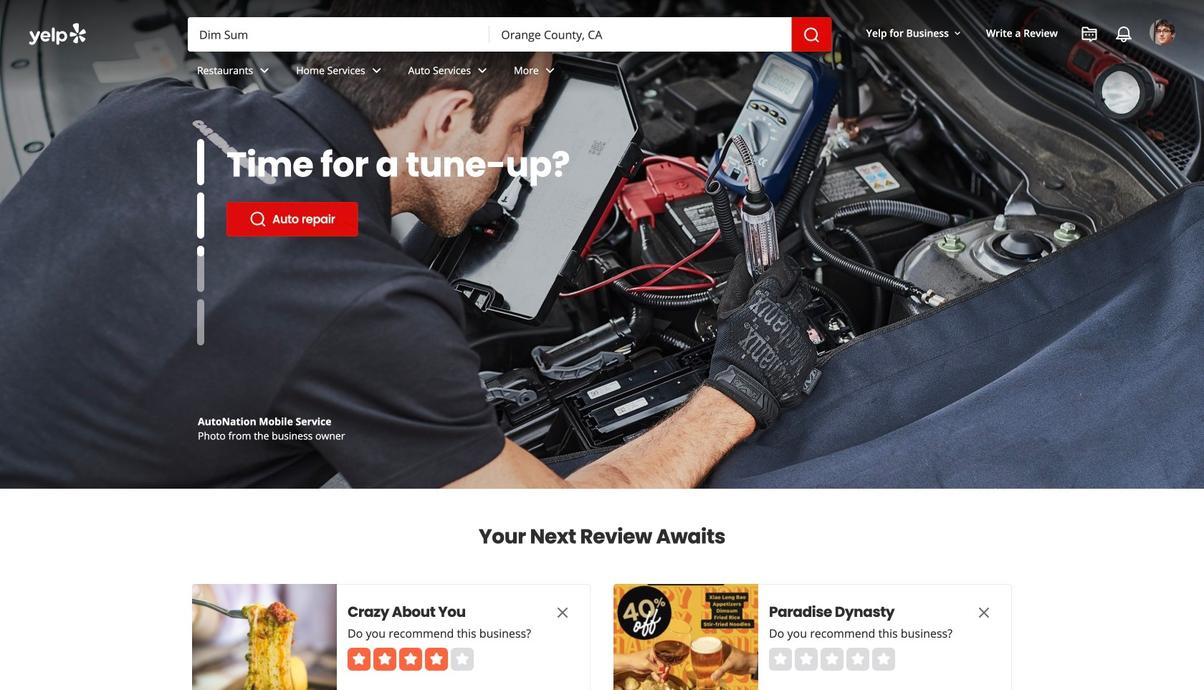 Task type: locate. For each thing, give the bounding box(es) containing it.
photo of paradise dynasty image
[[614, 584, 758, 690]]

notifications image
[[1116, 26, 1133, 43]]

None search field
[[188, 17, 832, 52]]

None radio
[[795, 648, 818, 671], [821, 648, 844, 671], [847, 648, 870, 671], [795, 648, 818, 671], [821, 648, 844, 671], [847, 648, 870, 671]]

1 vertical spatial select slide image
[[197, 192, 204, 239]]

things to do, nail salons, plumbers text field
[[188, 17, 490, 52]]

2 none field from the left
[[490, 17, 792, 52]]

3 24 chevron down v2 image from the left
[[542, 62, 559, 79]]

24 chevron down v2 image
[[368, 62, 385, 79], [474, 62, 491, 79], [542, 62, 559, 79]]

1 horizontal spatial 24 chevron down v2 image
[[474, 62, 491, 79]]

photo of crazy about you image
[[192, 584, 337, 690]]

dismiss card image
[[976, 604, 993, 622]]

None radio
[[769, 648, 792, 671], [872, 648, 895, 671], [769, 648, 792, 671], [872, 648, 895, 671]]

1 none field from the left
[[188, 17, 490, 52]]

0 vertical spatial select slide image
[[197, 139, 204, 185]]

none search field inside explore banner section banner
[[188, 17, 832, 52]]

None field
[[188, 17, 490, 52], [490, 17, 792, 52]]

2 horizontal spatial 24 chevron down v2 image
[[542, 62, 559, 79]]

explore banner section banner
[[0, 0, 1204, 489]]

address, neighborhood, city, state or zip text field
[[490, 17, 792, 52]]

dismiss card image
[[554, 604, 571, 622]]

1 24 chevron down v2 image from the left
[[368, 62, 385, 79]]

none field address, neighborhood, city, state or zip
[[490, 17, 792, 52]]

4 star rating image
[[348, 648, 474, 671]]

None search field
[[0, 0, 1204, 106]]

1 select slide image from the top
[[197, 139, 204, 185]]

24 chevron down v2 image
[[256, 62, 273, 79]]

select slide image
[[197, 139, 204, 185], [197, 192, 204, 239]]

2 select slide image from the top
[[197, 192, 204, 239]]

24 search v2 image
[[249, 211, 267, 228], [249, 211, 267, 228]]

2 24 chevron down v2 image from the left
[[474, 62, 491, 79]]

0 horizontal spatial 24 chevron down v2 image
[[368, 62, 385, 79]]



Task type: vqa. For each thing, say whether or not it's contained in the screenshot.
Business Categories Element at the top of page
yes



Task type: describe. For each thing, give the bounding box(es) containing it.
user actions element
[[855, 18, 1196, 106]]

16 chevron down v2 image
[[952, 28, 963, 39]]

search image
[[803, 27, 821, 44]]

projects image
[[1081, 26, 1098, 43]]

business categories element
[[186, 52, 1176, 93]]

none field things to do, nail salons, plumbers
[[188, 17, 490, 52]]

james p. image
[[1150, 19, 1176, 45]]

(no rating) image
[[769, 648, 895, 671]]

rating element
[[769, 648, 895, 671]]



